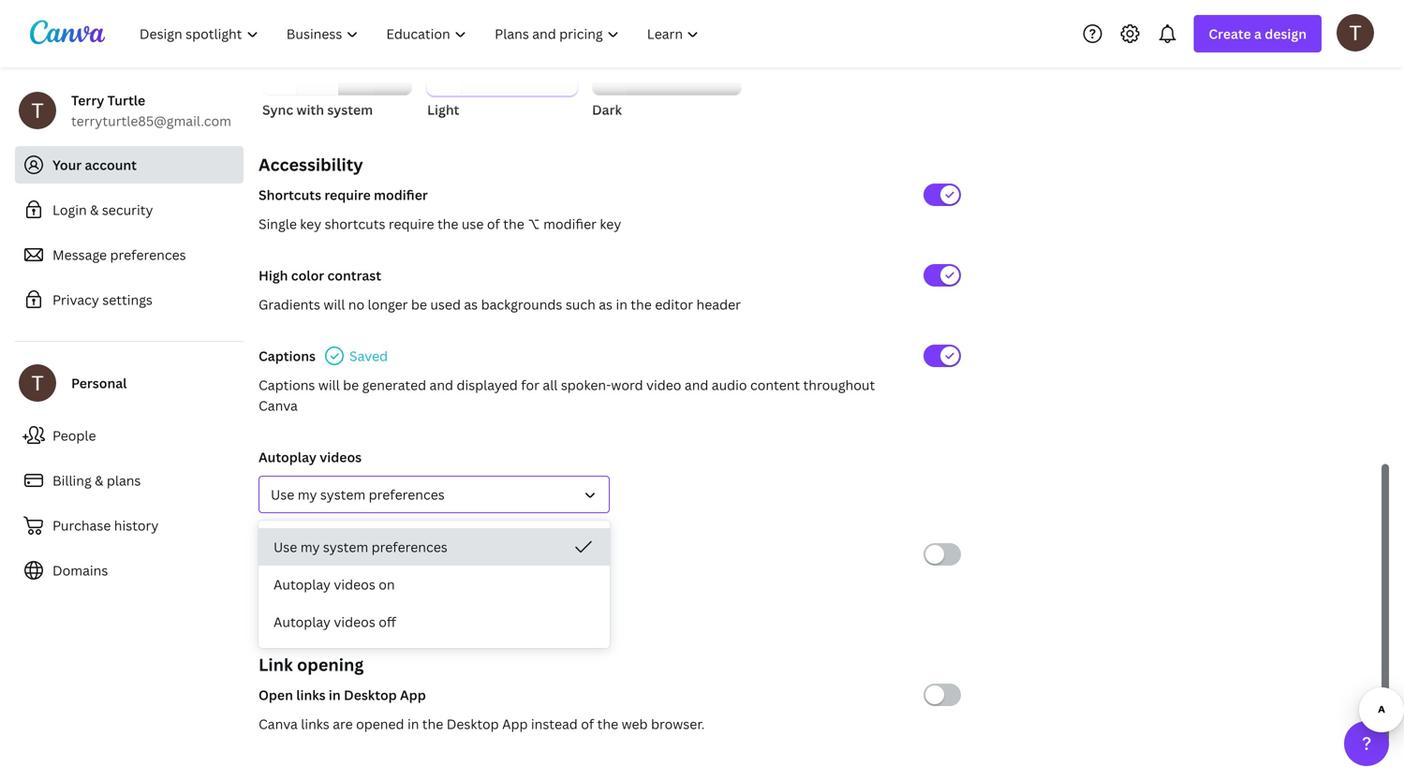 Task type: locate. For each thing, give the bounding box(es) containing it.
1 vertical spatial links
[[301, 716, 330, 733]]

& inside billing & plans link
[[95, 472, 103, 490]]

links for are
[[301, 716, 330, 733]]

0 vertical spatial autoplay
[[259, 448, 317, 466]]

0 vertical spatial use
[[271, 486, 295, 504]]

& right login
[[90, 201, 99, 219]]

captions up autoplay videos
[[259, 376, 315, 394]]

sync with system
[[262, 101, 373, 119]]

0 vertical spatial desktop
[[344, 687, 397, 704]]

1 horizontal spatial be
[[411, 296, 427, 313]]

0 horizontal spatial desktop
[[344, 687, 397, 704]]

links down the link opening
[[296, 687, 326, 704]]

longer right no
[[368, 296, 408, 313]]

use my system preferences
[[271, 486, 445, 504], [274, 538, 448, 556]]

1 horizontal spatial key
[[600, 215, 622, 233]]

as right "used" at the top
[[464, 296, 478, 313]]

2 captions from the top
[[259, 376, 315, 394]]

opening
[[297, 654, 364, 677]]

Light button
[[427, 11, 577, 120]]

autoplay for autoplay videos
[[259, 448, 317, 466]]

the left web
[[598, 716, 619, 733]]

0 vertical spatial of
[[487, 215, 500, 233]]

app up opened
[[400, 687, 426, 704]]

1 vertical spatial videos
[[334, 576, 376, 594]]

high
[[259, 267, 288, 284]]

desktop left instead
[[447, 716, 499, 733]]

increase
[[259, 546, 313, 564]]

modifier up single key shortcuts require the use of the ⌥ modifier key
[[374, 186, 428, 204]]

desktop up opened
[[344, 687, 397, 704]]

1 horizontal spatial require
[[389, 215, 434, 233]]

create a design
[[1209, 25, 1307, 43]]

autoplay inside button
[[274, 613, 331, 631]]

1 vertical spatial will
[[318, 376, 340, 394]]

1 vertical spatial system
[[320, 486, 366, 504]]

0 vertical spatial require
[[325, 186, 371, 204]]

1 vertical spatial my
[[301, 538, 320, 556]]

word
[[611, 376, 643, 394]]

longer
[[368, 296, 408, 313], [445, 575, 485, 593]]

my down autoplay videos
[[298, 486, 317, 504]]

open
[[259, 687, 293, 704]]

require
[[325, 186, 371, 204], [389, 215, 434, 233]]

0 vertical spatial longer
[[368, 296, 408, 313]]

privacy
[[52, 291, 99, 309]]

canva up autoplay videos
[[259, 397, 298, 415]]

before
[[488, 575, 530, 593]]

system inside sync with system button
[[327, 101, 373, 119]]

2 vertical spatial preferences
[[372, 538, 448, 556]]

& inside login & security link
[[90, 201, 99, 219]]

key right single
[[300, 215, 322, 233]]

0 vertical spatial modifier
[[374, 186, 428, 204]]

2 and from the left
[[685, 376, 709, 394]]

editor
[[655, 296, 694, 313]]

create a design button
[[1194, 15, 1322, 52]]

of
[[487, 215, 500, 233], [581, 716, 594, 733]]

messages
[[326, 575, 387, 593]]

off
[[379, 613, 396, 631]]

message
[[52, 246, 107, 264]]

time
[[491, 546, 520, 564]]

0 horizontal spatial as
[[464, 296, 478, 313]]

0 horizontal spatial app
[[400, 687, 426, 704]]

1 vertical spatial canva
[[259, 716, 298, 733]]

0 horizontal spatial be
[[343, 376, 359, 394]]

videos for autoplay videos off
[[334, 613, 376, 631]]

longer down the 'display'
[[445, 575, 485, 593]]

0 vertical spatial canva
[[259, 397, 298, 415]]

will left generated
[[318, 376, 340, 394]]

web
[[622, 716, 648, 733]]

autoplay
[[259, 448, 317, 466], [274, 576, 331, 594], [274, 613, 331, 631]]

Dark button
[[592, 11, 742, 120]]

will inside captions will be generated and displayed for all spoken-word video and audio content throughout canva
[[318, 376, 340, 394]]

screen up messages
[[338, 546, 380, 564]]

2 vertical spatial videos
[[334, 613, 376, 631]]

message preferences
[[52, 246, 186, 264]]

spoken-
[[561, 376, 611, 394]]

captions will be generated and displayed for all spoken-word video and audio content throughout canva
[[259, 376, 876, 415]]

system up messages
[[323, 538, 369, 556]]

gradients
[[259, 296, 321, 313]]

videos inside button
[[334, 576, 376, 594]]

autoplay videos off button
[[259, 604, 610, 641]]

the
[[438, 215, 459, 233], [504, 215, 525, 233], [631, 296, 652, 313], [422, 716, 444, 733], [598, 716, 619, 733]]

key
[[300, 215, 322, 233], [600, 215, 622, 233]]

the left editor
[[631, 296, 652, 313]]

captions
[[259, 347, 316, 365], [259, 376, 315, 394]]

0 horizontal spatial and
[[430, 376, 454, 394]]

1 horizontal spatial and
[[685, 376, 709, 394]]

1 horizontal spatial modifier
[[544, 215, 597, 233]]

key right ⌥
[[600, 215, 622, 233]]

videos inside button
[[334, 613, 376, 631]]

autoplay for autoplay videos on
[[274, 576, 331, 594]]

of right instead
[[581, 716, 594, 733]]

require up shortcuts
[[325, 186, 371, 204]]

list box
[[259, 529, 610, 641]]

0 vertical spatial will
[[324, 296, 345, 313]]

0 horizontal spatial modifier
[[374, 186, 428, 204]]

0 vertical spatial app
[[400, 687, 426, 704]]

app left instead
[[502, 716, 528, 733]]

1 vertical spatial screen
[[280, 575, 323, 593]]

of right use
[[487, 215, 500, 233]]

0 vertical spatial &
[[90, 201, 99, 219]]

will left no
[[324, 296, 345, 313]]

use down autoplay videos
[[271, 486, 295, 504]]

dark
[[592, 101, 622, 119]]

videos for autoplay videos on
[[334, 576, 376, 594]]

and left displayed
[[430, 376, 454, 394]]

browser.
[[651, 716, 705, 733]]

be left "used" at the top
[[411, 296, 427, 313]]

1 vertical spatial modifier
[[544, 215, 597, 233]]

all
[[543, 376, 558, 394]]

1 vertical spatial captions
[[259, 376, 315, 394]]

1 vertical spatial desktop
[[447, 716, 499, 733]]

0 horizontal spatial screen
[[280, 575, 323, 593]]

0 horizontal spatial require
[[325, 186, 371, 204]]

use
[[271, 486, 295, 504], [274, 538, 297, 556]]

1 vertical spatial longer
[[445, 575, 485, 593]]

1 vertical spatial preferences
[[369, 486, 445, 504]]

preferences up stay
[[372, 538, 448, 556]]

captions inside captions will be generated and displayed for all spoken-word video and audio content throughout canva
[[259, 376, 315, 394]]

list box containing use my system preferences
[[259, 529, 610, 641]]

0 vertical spatial videos
[[320, 448, 362, 466]]

1 key from the left
[[300, 215, 322, 233]]

instead
[[531, 716, 578, 733]]

1 horizontal spatial as
[[599, 296, 613, 313]]

& left plans
[[95, 472, 103, 490]]

video
[[647, 376, 682, 394]]

preferences down login & security link
[[110, 246, 186, 264]]

links
[[296, 687, 326, 704], [301, 716, 330, 733]]

will for be
[[318, 376, 340, 394]]

1 vertical spatial use my system preferences
[[274, 538, 448, 556]]

for
[[521, 376, 540, 394]]

will for no
[[324, 296, 345, 313]]

autoplay videos on option
[[259, 566, 610, 604]]

0 vertical spatial captions
[[259, 347, 316, 365]]

color
[[291, 267, 324, 284]]

system down autoplay videos
[[320, 486, 366, 504]]

captions for captions will be generated and displayed for all spoken-word video and audio content throughout canva
[[259, 376, 315, 394]]

0 horizontal spatial in
[[329, 687, 341, 704]]

1 vertical spatial be
[[343, 376, 359, 394]]

2 key from the left
[[600, 215, 622, 233]]

1 captions from the top
[[259, 347, 316, 365]]

2 horizontal spatial in
[[616, 296, 628, 313]]

2 vertical spatial autoplay
[[274, 613, 331, 631]]

preferences up use my system preferences option
[[369, 486, 445, 504]]

1 vertical spatial &
[[95, 472, 103, 490]]

1 horizontal spatial app
[[502, 716, 528, 733]]

1 vertical spatial autoplay
[[274, 576, 331, 594]]

1 horizontal spatial of
[[581, 716, 594, 733]]

require right shortcuts
[[389, 215, 434, 233]]

use my system preferences up messages
[[274, 538, 448, 556]]

sync
[[262, 101, 293, 119]]

desktop
[[344, 687, 397, 704], [447, 716, 499, 733]]

audio
[[712, 376, 747, 394]]

use up the on
[[274, 538, 297, 556]]

1 horizontal spatial in
[[408, 716, 419, 733]]

0 horizontal spatial key
[[300, 215, 322, 233]]

canva down open
[[259, 716, 298, 733]]

as
[[464, 296, 478, 313], [599, 296, 613, 313]]

link
[[259, 654, 293, 677]]

stay
[[415, 575, 441, 593]]

0 vertical spatial use my system preferences
[[271, 486, 445, 504]]

0 vertical spatial my
[[298, 486, 317, 504]]

autoplay for autoplay videos off
[[274, 613, 331, 631]]

links left are
[[301, 716, 330, 733]]

use my system preferences button
[[259, 529, 610, 566]]

system right "with" on the left
[[327, 101, 373, 119]]

2 vertical spatial system
[[323, 538, 369, 556]]

0 horizontal spatial of
[[487, 215, 500, 233]]

people link
[[15, 417, 244, 455]]

terry turtle image
[[1337, 14, 1375, 51]]

2 vertical spatial in
[[408, 716, 419, 733]]

my up autoplay videos on at the bottom of page
[[301, 538, 320, 556]]

message
[[383, 546, 439, 564]]

screen down increase at the left of page
[[280, 575, 323, 593]]

and
[[430, 376, 454, 394], [685, 376, 709, 394]]

and right video
[[685, 376, 709, 394]]

be down saved
[[343, 376, 359, 394]]

1 as from the left
[[464, 296, 478, 313]]

autoplay inside button
[[274, 576, 331, 594]]

the left ⌥
[[504, 215, 525, 233]]

captions down gradients on the left of the page
[[259, 347, 316, 365]]

modifier right ⌥
[[544, 215, 597, 233]]

0 vertical spatial system
[[327, 101, 373, 119]]

in right such
[[616, 296, 628, 313]]

in right opened
[[408, 716, 419, 733]]

use my system preferences down autoplay videos
[[271, 486, 445, 504]]

increase on-screen message display time
[[259, 546, 520, 564]]

backgrounds
[[481, 296, 563, 313]]

0 vertical spatial links
[[296, 687, 326, 704]]

1 canva from the top
[[259, 397, 298, 415]]

videos
[[320, 448, 362, 466], [334, 576, 376, 594], [334, 613, 376, 631]]

1 vertical spatial of
[[581, 716, 594, 733]]

in up are
[[329, 687, 341, 704]]

as right such
[[599, 296, 613, 313]]

create
[[1209, 25, 1252, 43]]

be
[[411, 296, 427, 313], [343, 376, 359, 394]]

will
[[324, 296, 345, 313], [318, 376, 340, 394], [390, 575, 412, 593]]

0 vertical spatial in
[[616, 296, 628, 313]]

0 vertical spatial screen
[[338, 546, 380, 564]]

on
[[379, 576, 395, 594]]

0 vertical spatial preferences
[[110, 246, 186, 264]]

use inside option
[[274, 538, 297, 556]]

in
[[616, 296, 628, 313], [329, 687, 341, 704], [408, 716, 419, 733]]

1 horizontal spatial longer
[[445, 575, 485, 593]]

use my system preferences option
[[259, 529, 610, 566]]

1 vertical spatial use
[[274, 538, 297, 556]]

modifier
[[374, 186, 428, 204], [544, 215, 597, 233]]

system
[[327, 101, 373, 119], [320, 486, 366, 504], [323, 538, 369, 556]]

canva
[[259, 397, 298, 415], [259, 716, 298, 733]]

will left stay
[[390, 575, 412, 593]]

purchase history link
[[15, 507, 244, 545]]



Task type: vqa. For each thing, say whether or not it's contained in the screenshot.
videos related to Autoplay videos off
yes



Task type: describe. For each thing, give the bounding box(es) containing it.
billing & plans link
[[15, 462, 244, 500]]

use
[[462, 215, 484, 233]]

0 horizontal spatial longer
[[368, 296, 408, 313]]

system inside use my system preferences button
[[320, 486, 366, 504]]

0 vertical spatial be
[[411, 296, 427, 313]]

opened
[[356, 716, 404, 733]]

autoplay videos off option
[[259, 604, 610, 641]]

autoplay videos on
[[274, 576, 395, 594]]

be inside captions will be generated and displayed for all spoken-word video and audio content throughout canva
[[343, 376, 359, 394]]

login & security
[[52, 201, 153, 219]]

high color contrast
[[259, 267, 381, 284]]

autoplay videos
[[259, 448, 362, 466]]

used
[[431, 296, 461, 313]]

settings
[[102, 291, 153, 309]]

single
[[259, 215, 297, 233]]

canva links are opened in the desktop app instead of the web browser.
[[259, 716, 705, 733]]

display
[[442, 546, 488, 564]]

gradients will no longer be used as backgrounds such as in the editor header
[[259, 296, 741, 313]]

history
[[114, 517, 159, 535]]

are
[[333, 716, 353, 733]]

terry
[[71, 91, 104, 109]]

people
[[52, 427, 96, 445]]

plans
[[107, 472, 141, 490]]

domains
[[52, 562, 108, 580]]

no
[[348, 296, 365, 313]]

login & security link
[[15, 191, 244, 229]]

Use my system preferences button
[[259, 476, 610, 514]]

your account
[[52, 156, 137, 174]]

terry turtle terryturtle85@gmail.com
[[71, 91, 231, 130]]

single key shortcuts require the use of the ⌥ modifier key
[[259, 215, 622, 233]]

message preferences link
[[15, 236, 244, 274]]

terryturtle85@gmail.com
[[71, 112, 231, 130]]

1 vertical spatial app
[[502, 716, 528, 733]]

on
[[259, 575, 277, 593]]

privacy settings
[[52, 291, 153, 309]]

2 vertical spatial will
[[390, 575, 412, 593]]

purchase
[[52, 517, 111, 535]]

shortcuts
[[325, 215, 386, 233]]

link opening
[[259, 654, 364, 677]]

2 as from the left
[[599, 296, 613, 313]]

on-
[[316, 546, 338, 564]]

your
[[52, 156, 82, 174]]

autoplay videos off
[[274, 613, 396, 631]]

shortcuts require modifier
[[259, 186, 428, 204]]

Sync with system button
[[262, 11, 412, 120]]

purchase history
[[52, 517, 159, 535]]

the right opened
[[422, 716, 444, 733]]

domains link
[[15, 552, 244, 590]]

privacy settings link
[[15, 281, 244, 319]]

throughout
[[804, 376, 876, 394]]

⌥
[[528, 215, 540, 233]]

my inside option
[[301, 538, 320, 556]]

generated
[[362, 376, 427, 394]]

1 vertical spatial in
[[329, 687, 341, 704]]

turtle
[[107, 91, 145, 109]]

links for in
[[296, 687, 326, 704]]

system inside use my system preferences button
[[323, 538, 369, 556]]

login
[[52, 201, 87, 219]]

billing & plans
[[52, 472, 141, 490]]

preferences inside option
[[372, 538, 448, 556]]

security
[[102, 201, 153, 219]]

1 and from the left
[[430, 376, 454, 394]]

saved
[[350, 347, 388, 365]]

header
[[697, 296, 741, 313]]

1 horizontal spatial desktop
[[447, 716, 499, 733]]

with
[[297, 101, 324, 119]]

open links in desktop app
[[259, 687, 426, 704]]

& for login
[[90, 201, 99, 219]]

a
[[1255, 25, 1262, 43]]

light
[[427, 101, 460, 119]]

accessibility
[[259, 153, 363, 176]]

1 horizontal spatial screen
[[338, 546, 380, 564]]

account
[[85, 156, 137, 174]]

autoplay videos on button
[[259, 566, 610, 604]]

dismissing
[[533, 575, 599, 593]]

your account link
[[15, 146, 244, 184]]

1 vertical spatial require
[[389, 215, 434, 233]]

billing
[[52, 472, 92, 490]]

2 canva from the top
[[259, 716, 298, 733]]

captions for captions
[[259, 347, 316, 365]]

contrast
[[328, 267, 381, 284]]

personal
[[71, 374, 127, 392]]

& for billing
[[95, 472, 103, 490]]

canva inside captions will be generated and displayed for all spoken-word video and audio content throughout canva
[[259, 397, 298, 415]]

the left use
[[438, 215, 459, 233]]

videos for autoplay videos
[[320, 448, 362, 466]]

top level navigation element
[[127, 15, 715, 52]]

such
[[566, 296, 596, 313]]

content
[[751, 376, 800, 394]]

design
[[1266, 25, 1307, 43]]

on screen messages will stay longer before dismissing
[[259, 575, 599, 593]]

use my system preferences inside option
[[274, 538, 448, 556]]

shortcuts
[[259, 186, 321, 204]]



